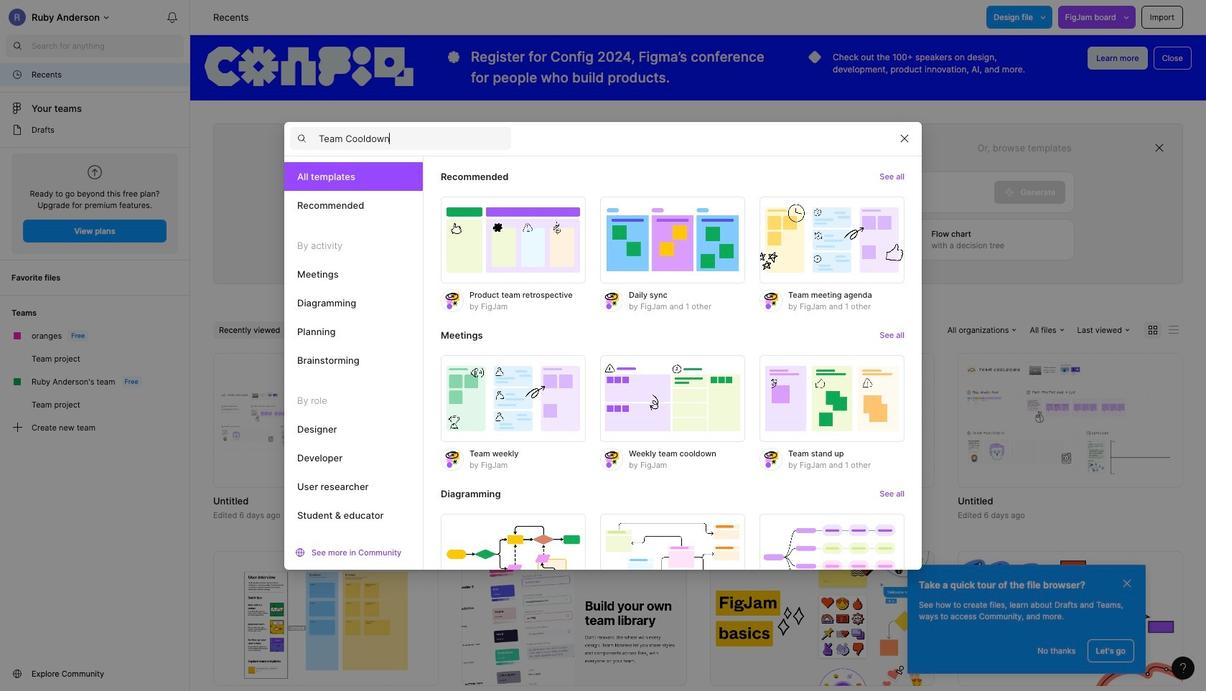 Task type: describe. For each thing, give the bounding box(es) containing it.
page 16 image
[[11, 124, 23, 136]]

mindmap image
[[760, 514, 905, 601]]

search 32 image
[[6, 34, 29, 57]]

Search templates text field
[[319, 130, 511, 147]]

bell 32 image
[[161, 6, 184, 29]]

diagram basics image
[[441, 514, 586, 601]]

community 16 image
[[11, 669, 23, 680]]

uml diagram image
[[601, 514, 746, 601]]

team stand up image
[[760, 355, 905, 442]]

team weekly image
[[441, 355, 586, 442]]



Task type: locate. For each thing, give the bounding box(es) containing it.
team meeting agenda image
[[760, 196, 905, 284]]

file thumbnail image
[[469, 362, 680, 479], [717, 362, 928, 479], [966, 362, 1177, 479], [221, 392, 432, 450], [462, 551, 687, 687], [710, 551, 935, 687], [958, 551, 1184, 687], [244, 559, 408, 680]]

Search for anything text field
[[32, 40, 184, 52]]

Ex: A weekly team meeting, starting with an ice breaker field
[[323, 172, 995, 212]]

daily sync image
[[601, 196, 746, 284]]

dialog
[[284, 121, 922, 630]]

recent 16 image
[[11, 69, 23, 80]]

product team retrospective image
[[441, 196, 586, 284]]

weekly team cooldown image
[[601, 355, 746, 442]]



